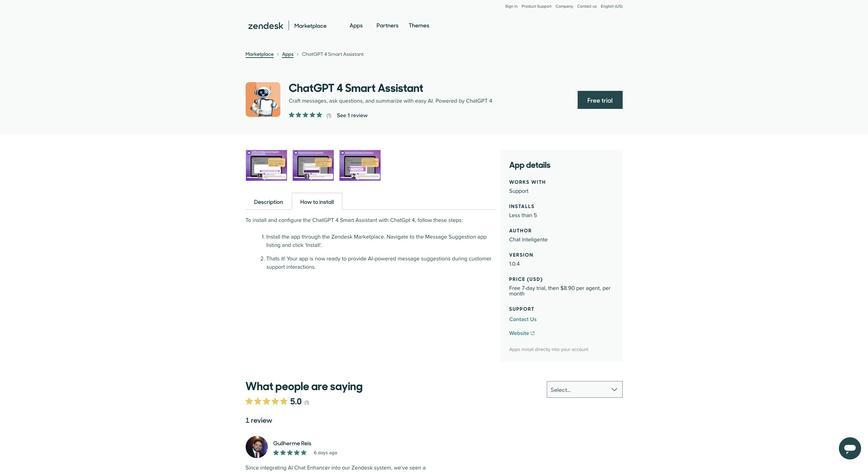 Task type: locate. For each thing, give the bounding box(es) containing it.
1
[[328, 112, 330, 119], [348, 112, 350, 119], [306, 399, 308, 406], [246, 415, 250, 425]]

2 vertical spatial apps
[[510, 347, 521, 352]]

review down the questions,
[[352, 112, 368, 119]]

smart
[[328, 51, 342, 57], [345, 79, 376, 95], [340, 217, 354, 224]]

0 horizontal spatial in
[[280, 473, 284, 473]]

trial
[[602, 96, 613, 104]]

0 vertical spatial a
[[423, 464, 426, 471]]

2 vertical spatial support
[[510, 305, 535, 312]]

contact up website
[[510, 316, 529, 323]]

install
[[267, 233, 281, 240]]

in right sign
[[515, 4, 518, 9]]

contact us
[[578, 4, 597, 9]]

1 vertical spatial customer
[[295, 473, 318, 473]]

see 1 review
[[337, 112, 368, 119]]

0 horizontal spatial review
[[251, 415, 273, 425]]

1 vertical spatial into
[[332, 464, 341, 471]]

0 horizontal spatial customer
[[295, 473, 318, 473]]

reis
[[301, 439, 312, 447]]

then
[[549, 285, 560, 292]]

apps link right marketplace link
[[282, 50, 294, 58]]

our
[[342, 464, 350, 471], [285, 473, 293, 473]]

0 horizontal spatial preview image of app image
[[246, 150, 287, 181]]

installs less than 5
[[510, 202, 538, 219]]

1 horizontal spatial free
[[588, 96, 601, 104]]

1 vertical spatial free
[[510, 285, 521, 292]]

1 vertical spatial install
[[253, 217, 267, 224]]

suggestions
[[421, 255, 451, 262]]

with down 'details'
[[532, 178, 546, 185]]

app right suggestion
[[478, 233, 487, 240]]

per right $8.90
[[577, 285, 585, 292]]

install for apps
[[522, 347, 534, 352]]

install right how on the top left
[[320, 198, 334, 205]]

chat inside author chat inteligente
[[510, 236, 521, 243]]

click
[[293, 242, 304, 249]]

our up dynamics.
[[342, 464, 350, 471]]

free left trial
[[588, 96, 601, 104]]

0 vertical spatial install
[[320, 198, 334, 205]]

1 horizontal spatial install
[[320, 198, 334, 205]]

to right navigate
[[410, 233, 415, 240]]

star fill image
[[296, 112, 302, 118], [303, 112, 309, 118], [317, 112, 322, 118], [246, 397, 253, 405], [254, 397, 262, 405], [272, 397, 279, 405], [280, 397, 288, 405], [273, 450, 279, 455], [294, 450, 300, 455], [301, 450, 307, 455]]

$8.90
[[561, 285, 575, 292]]

assistant inside "chatgpt 4 smart assistant craft messages, ask questions, and summarize with easy ai. powered by chatgpt 4"
[[378, 79, 424, 95]]

2 horizontal spatial with
[[532, 178, 546, 185]]

apps
[[350, 21, 363, 29], [282, 50, 294, 57], [510, 347, 521, 352]]

zendesk up just
[[352, 464, 373, 471]]

into
[[552, 347, 560, 352], [332, 464, 341, 471]]

and up install
[[268, 217, 277, 224]]

star fill image down guilherme reis
[[287, 450, 293, 455]]

star fill image
[[289, 112, 295, 118], [310, 112, 315, 118], [263, 397, 270, 405], [280, 450, 286, 455], [287, 450, 293, 455]]

2 vertical spatial assistant
[[356, 217, 378, 224]]

company
[[556, 4, 574, 9]]

is
[[310, 255, 314, 262]]

2 horizontal spatial to
[[410, 233, 415, 240]]

user photo image
[[246, 436, 268, 458]]

1 horizontal spatial our
[[342, 464, 350, 471]]

0 horizontal spatial apps
[[282, 50, 294, 57]]

marketplace
[[246, 50, 274, 57]]

0 horizontal spatial )
[[308, 399, 309, 406]]

customer
[[469, 255, 492, 262], [295, 473, 318, 473]]

product support link
[[522, 4, 552, 9]]

0 vertical spatial with
[[404, 97, 414, 104]]

message
[[426, 233, 448, 240]]

smart inside "chatgpt 4 smart assistant craft messages, ask questions, and summarize with easy ai. powered by chatgpt 4"
[[345, 79, 376, 95]]

the
[[303, 217, 311, 224], [282, 233, 290, 240], [322, 233, 330, 240], [416, 233, 424, 240]]

install left directly
[[522, 347, 534, 352]]

are
[[312, 377, 328, 393]]

( right 5.0
[[305, 399, 306, 406]]

to right how on the top left
[[313, 198, 319, 205]]

1 vertical spatial smart
[[345, 79, 376, 95]]

a right seen
[[423, 464, 426, 471]]

now
[[315, 255, 325, 262]]

with
[[404, 97, 414, 104], [532, 178, 546, 185], [379, 217, 389, 224]]

free left 7-
[[510, 285, 521, 292]]

0 horizontal spatial a
[[400, 473, 403, 473]]

saying
[[330, 377, 363, 393]]

review
[[352, 112, 368, 119], [251, 415, 273, 425]]

zendesk down to install and configure the chatgpt 4 smart assistant with chatgpt 4, follow these steps:
[[332, 233, 353, 240]]

steps:
[[449, 217, 463, 224]]

review up 'user photo'
[[251, 415, 273, 425]]

1 review
[[246, 415, 273, 425]]

chatgpt 4 smart assistant craft messages, ask questions, and summarize with easy ai. powered by chatgpt 4
[[289, 79, 493, 104]]

with inside works with support
[[532, 178, 546, 185]]

into inside since integrating ai chat enhancer into our zendesk system, we've seen a dramatic shift in our customer service dynamics. just last week, a particularl
[[332, 464, 341, 471]]

1 vertical spatial (
[[305, 399, 306, 406]]

chatgpt
[[391, 217, 411, 224]]

1 vertical spatial review
[[251, 415, 273, 425]]

0 vertical spatial review
[[352, 112, 368, 119]]

0 vertical spatial chat
[[510, 236, 521, 243]]

install for to
[[253, 217, 267, 224]]

( left see
[[327, 112, 328, 119]]

1 vertical spatial )
[[308, 399, 309, 406]]

interactions.
[[287, 264, 316, 271]]

0 horizontal spatial into
[[332, 464, 341, 471]]

1 vertical spatial to
[[410, 233, 415, 240]]

install right to
[[253, 217, 267, 224]]

)
[[330, 112, 332, 119], [308, 399, 309, 406]]

1 horizontal spatial to
[[342, 255, 347, 262]]

the right install
[[282, 233, 290, 240]]

0 vertical spatial support
[[538, 4, 552, 9]]

0 horizontal spatial chat
[[295, 464, 306, 471]]

per
[[577, 285, 585, 292], [603, 285, 611, 292]]

what
[[246, 377, 274, 393]]

(
[[327, 112, 328, 119], [305, 399, 306, 406]]

1 vertical spatial zendesk
[[352, 464, 373, 471]]

1 horizontal spatial apps link
[[350, 15, 363, 35]]

description
[[254, 198, 283, 205]]

sign in link
[[506, 4, 518, 9]]

to inside the thats it! your app is now ready to provide ai-powered message suggestions during customer support interactions.
[[342, 255, 347, 262]]

with left easy
[[404, 97, 414, 104]]

per right 'agent,'
[[603, 285, 611, 292]]

2 vertical spatial to
[[342, 255, 347, 262]]

1 horizontal spatial customer
[[469, 255, 492, 262]]

customer down enhancer
[[295, 473, 318, 473]]

5
[[534, 212, 538, 219]]

0 vertical spatial in
[[515, 4, 518, 9]]

1 vertical spatial chat
[[295, 464, 306, 471]]

star fill image down guilherme
[[280, 450, 286, 455]]

1 horizontal spatial )
[[330, 112, 332, 119]]

0 vertical spatial apps link
[[350, 15, 363, 35]]

and
[[366, 97, 375, 104], [268, 217, 277, 224], [282, 242, 291, 249]]

1 horizontal spatial and
[[282, 242, 291, 249]]

contact inside global-navigation-secondary element
[[578, 4, 592, 9]]

1 vertical spatial with
[[532, 178, 546, 185]]

3 preview image of app image from the left
[[340, 150, 381, 181]]

us
[[531, 316, 537, 323]]

0 horizontal spatial per
[[577, 285, 585, 292]]

configure
[[279, 217, 302, 224]]

0 horizontal spatial install
[[253, 217, 267, 224]]

apps for the right apps "link"
[[350, 21, 363, 29]]

service
[[319, 473, 336, 473]]

zendesk inside "install the app through the zendesk marketplace. navigate to the message suggestion app listing and click 'install'."
[[332, 233, 353, 240]]

) inside 5.0 ( 1 )
[[308, 399, 309, 406]]

chatgpt 4 smart assistant
[[302, 51, 364, 57]]

0 vertical spatial into
[[552, 347, 560, 352]]

price
[[510, 275, 526, 282]]

in right shift
[[280, 473, 284, 473]]

1 per from the left
[[577, 285, 585, 292]]

1 horizontal spatial (
[[327, 112, 328, 119]]

0 horizontal spatial (
[[305, 399, 306, 406]]

what people are saying
[[246, 377, 363, 393]]

into up "service" at the bottom of page
[[332, 464, 341, 471]]

customer right during on the bottom of the page
[[469, 255, 492, 262]]

free inside button
[[588, 96, 601, 104]]

5.0
[[290, 394, 302, 407]]

message
[[398, 255, 420, 262]]

to inside "install the app through the zendesk marketplace. navigate to the message suggestion app listing and click 'install'."
[[410, 233, 415, 240]]

1 horizontal spatial apps
[[350, 21, 363, 29]]

apps link left partners link
[[350, 15, 363, 35]]

2 vertical spatial install
[[522, 347, 534, 352]]

1 preview image of app image from the left
[[246, 150, 287, 181]]

just
[[363, 473, 373, 473]]

2 horizontal spatial install
[[522, 347, 534, 352]]

1 horizontal spatial review
[[352, 112, 368, 119]]

0 horizontal spatial apps link
[[282, 50, 294, 58]]

0 vertical spatial and
[[366, 97, 375, 104]]

free inside "price (usd) free 7-day trial, then $8.90 per agent, per month"
[[510, 285, 521, 292]]

1 vertical spatial contact
[[510, 316, 529, 323]]

1 horizontal spatial with
[[404, 97, 414, 104]]

2 horizontal spatial apps
[[510, 347, 521, 352]]

0 horizontal spatial with
[[379, 217, 389, 224]]

0 horizontal spatial free
[[510, 285, 521, 292]]

and right the questions,
[[366, 97, 375, 104]]

support right product
[[538, 4, 552, 9]]

1 inside see 1 review "link"
[[348, 112, 350, 119]]

apps link
[[350, 15, 363, 35], [282, 50, 294, 58]]

contact us link
[[510, 315, 614, 324]]

zendesk inside since integrating ai chat enhancer into our zendesk system, we've seen a dramatic shift in our customer service dynamics. just last week, a particularl
[[352, 464, 373, 471]]

our down ai
[[285, 473, 293, 473]]

with left chatgpt
[[379, 217, 389, 224]]

1 vertical spatial in
[[280, 473, 284, 473]]

1 vertical spatial our
[[285, 473, 293, 473]]

1 vertical spatial support
[[510, 188, 529, 195]]

0 vertical spatial our
[[342, 464, 350, 471]]

chatgpt
[[302, 51, 324, 57], [289, 79, 335, 95], [466, 97, 488, 104], [313, 217, 334, 224]]

assistant for chatgpt 4 smart assistant craft messages, ask questions, and summarize with easy ai. powered by chatgpt 4
[[378, 79, 424, 95]]

1 vertical spatial assistant
[[378, 79, 424, 95]]

0 vertical spatial contact
[[578, 4, 592, 9]]

1 right see
[[348, 112, 350, 119]]

1 horizontal spatial chat
[[510, 236, 521, 243]]

support up contact us on the bottom
[[510, 305, 535, 312]]

ai
[[288, 464, 293, 471]]

1 vertical spatial apps
[[282, 50, 294, 57]]

your
[[287, 255, 298, 262]]

2 horizontal spatial and
[[366, 97, 375, 104]]

) left see
[[330, 112, 332, 119]]

chat right ai
[[295, 464, 306, 471]]

2 vertical spatial smart
[[340, 217, 354, 224]]

4
[[325, 51, 327, 57], [337, 79, 343, 95], [490, 97, 493, 104], [336, 217, 339, 224]]

0 vertical spatial zendesk
[[332, 233, 353, 240]]

0 vertical spatial to
[[313, 198, 319, 205]]

suggestion
[[449, 233, 477, 240]]

craft
[[289, 97, 301, 104]]

1 up 'user photo'
[[246, 415, 250, 425]]

apps down website
[[510, 347, 521, 352]]

tab list
[[246, 193, 495, 210]]

apps left the partners
[[350, 21, 363, 29]]

and left click
[[282, 242, 291, 249]]

contact left us
[[578, 4, 592, 9]]

to right ready
[[342, 255, 347, 262]]

1 right 5.0
[[306, 399, 308, 406]]

dynamics.
[[338, 473, 362, 473]]

support down works
[[510, 188, 529, 195]]

1 horizontal spatial per
[[603, 285, 611, 292]]

1 horizontal spatial in
[[515, 4, 518, 9]]

apps right marketplace
[[282, 50, 294, 57]]

follow
[[418, 217, 432, 224]]

( 1 )
[[327, 112, 332, 119]]

1 vertical spatial and
[[268, 217, 277, 224]]

agent,
[[586, 285, 602, 292]]

into left the your
[[552, 347, 560, 352]]

integrating
[[261, 464, 287, 471]]

0 vertical spatial customer
[[469, 255, 492, 262]]

guilherme reis
[[273, 439, 312, 447]]

0 vertical spatial free
[[588, 96, 601, 104]]

free trial
[[588, 96, 613, 104]]

0 vertical spatial apps
[[350, 21, 363, 29]]

listing
[[267, 242, 281, 249]]

0 vertical spatial assistant
[[343, 51, 364, 57]]

and inside "chatgpt 4 smart assistant craft messages, ask questions, and summarize with easy ai. powered by chatgpt 4"
[[366, 97, 375, 104]]

1 horizontal spatial preview image of app image
[[293, 150, 334, 181]]

2 vertical spatial and
[[282, 242, 291, 249]]

0 vertical spatial smart
[[328, 51, 342, 57]]

a down we've
[[400, 473, 403, 473]]

0 horizontal spatial contact
[[510, 316, 529, 323]]

1 horizontal spatial contact
[[578, 4, 592, 9]]

chat down author
[[510, 236, 521, 243]]

) right 5.0
[[308, 399, 309, 406]]

zendesk
[[332, 233, 353, 240], [352, 464, 373, 471]]

2 horizontal spatial preview image of app image
[[340, 150, 381, 181]]

preview image of app image
[[246, 150, 287, 181], [293, 150, 334, 181], [340, 150, 381, 181]]

app left is
[[299, 255, 308, 262]]



Task type: vqa. For each thing, say whether or not it's contained in the screenshot.
bottom 155
no



Task type: describe. For each thing, give the bounding box(es) containing it.
ago
[[329, 450, 338, 456]]

price (usd) free 7-day trial, then $8.90 per agent, per month
[[510, 275, 611, 297]]

1 inside 5.0 ( 1 )
[[306, 399, 308, 406]]

author
[[510, 226, 532, 234]]

4,
[[412, 217, 417, 224]]

'install'.
[[305, 242, 322, 249]]

powered
[[375, 255, 397, 262]]

ai.
[[428, 97, 435, 104]]

zendesk image
[[249, 22, 283, 29]]

contact for contact us
[[578, 4, 592, 9]]

sign in
[[506, 4, 518, 9]]

than
[[522, 212, 533, 219]]

partners
[[377, 21, 399, 29]]

with inside "chatgpt 4 smart assistant craft messages, ask questions, and summarize with easy ai. powered by chatgpt 4"
[[404, 97, 414, 104]]

messages,
[[302, 97, 328, 104]]

to install and configure the chatgpt 4 smart assistant with chatgpt 4, follow these steps:
[[246, 217, 463, 224]]

sign
[[506, 4, 514, 9]]

0 horizontal spatial and
[[268, 217, 277, 224]]

tab list containing description
[[246, 193, 495, 210]]

people
[[276, 377, 309, 393]]

ask
[[330, 97, 338, 104]]

in inside since integrating ai chat enhancer into our zendesk system, we've seen a dramatic shift in our customer service dynamics. just last week, a particularl
[[280, 473, 284, 473]]

(us)
[[616, 4, 623, 9]]

version
[[510, 251, 534, 258]]

questions,
[[339, 97, 364, 104]]

star fill image down what
[[263, 397, 270, 405]]

works
[[510, 178, 530, 185]]

summarize
[[376, 97, 403, 104]]

app details
[[510, 158, 551, 170]]

1 horizontal spatial into
[[552, 347, 560, 352]]

ai-
[[368, 255, 375, 262]]

account
[[572, 347, 589, 352]]

and inside "install the app through the zendesk marketplace. navigate to the message suggestion app listing and click 'install'."
[[282, 242, 291, 249]]

week,
[[385, 473, 399, 473]]

marketplace link
[[246, 50, 274, 58]]

smart for chatgpt 4 smart assistant
[[328, 51, 342, 57]]

it!
[[281, 255, 286, 262]]

shift
[[268, 473, 278, 473]]

month
[[510, 290, 525, 297]]

days
[[318, 450, 328, 456]]

seen
[[410, 464, 422, 471]]

by
[[459, 97, 465, 104]]

( inside 5.0 ( 1 )
[[305, 399, 306, 406]]

1 vertical spatial a
[[400, 473, 403, 473]]

apps install directly into your account
[[510, 347, 589, 352]]

app inside the thats it! your app is now ready to provide ai-powered message suggestions during customer support interactions.
[[299, 255, 308, 262]]

inteligente
[[522, 236, 548, 243]]

customer inside the thats it! your app is now ready to provide ai-powered message suggestions during customer support interactions.
[[469, 255, 492, 262]]

day
[[527, 285, 536, 292]]

contact us
[[510, 316, 537, 323]]

website link
[[510, 329, 614, 337]]

english (us) link
[[601, 4, 623, 16]]

app up click
[[291, 233, 301, 240]]

smart for chatgpt 4 smart assistant craft messages, ask questions, and summarize with easy ai. powered by chatgpt 4
[[345, 79, 376, 95]]

support inside global-navigation-secondary element
[[538, 4, 552, 9]]

the right through
[[322, 233, 330, 240]]

global-navigation-secondary element
[[246, 0, 623, 16]]

5.0 ( 1 )
[[290, 394, 309, 407]]

7-
[[522, 285, 527, 292]]

last
[[375, 473, 383, 473]]

contact for contact us
[[510, 316, 529, 323]]

support
[[267, 264, 285, 271]]

6
[[314, 450, 317, 456]]

0 vertical spatial (
[[327, 112, 328, 119]]

company link
[[556, 4, 574, 16]]

assistant for chatgpt 4 smart assistant
[[343, 51, 364, 57]]

see 1 review link
[[337, 111, 368, 120]]

how to install
[[301, 198, 334, 205]]

since
[[246, 464, 259, 471]]

0 horizontal spatial our
[[285, 473, 293, 473]]

star fill image down messages,
[[310, 112, 315, 118]]

how
[[301, 198, 312, 205]]

we've
[[394, 464, 408, 471]]

directly
[[535, 347, 551, 352]]

works with support
[[510, 178, 546, 195]]

1 horizontal spatial a
[[423, 464, 426, 471]]

apps for apps install directly into your account
[[510, 347, 521, 352]]

the left message
[[416, 233, 424, 240]]

in inside global-navigation-secondary element
[[515, 4, 518, 9]]

1 vertical spatial apps link
[[282, 50, 294, 58]]

app
[[510, 158, 525, 170]]

english (us)
[[601, 4, 623, 9]]

navigate
[[387, 233, 409, 240]]

dramatic
[[246, 473, 267, 473]]

customer inside since integrating ai chat enhancer into our zendesk system, we've seen a dramatic shift in our customer service dynamics. just last week, a particularl
[[295, 473, 318, 473]]

provide
[[348, 255, 367, 262]]

2 vertical spatial with
[[379, 217, 389, 224]]

themes link
[[409, 15, 430, 35]]

system,
[[374, 464, 393, 471]]

chat inside since integrating ai chat enhancer into our zendesk system, we've seen a dramatic shift in our customer service dynamics. just last week, a particularl
[[295, 464, 306, 471]]

enhancer
[[307, 464, 330, 471]]

install the app through the zendesk marketplace. navigate to the message suggestion app listing and click 'install'.
[[267, 233, 487, 249]]

installs
[[510, 202, 535, 209]]

review inside see 1 review "link"
[[352, 112, 368, 119]]

easy
[[415, 97, 427, 104]]

1 left see
[[328, 112, 330, 119]]

marketplace.
[[354, 233, 386, 240]]

since integrating ai chat enhancer into our zendesk system, we've seen a dramatic shift in our customer service dynamics. just last week, a particularl
[[246, 464, 431, 473]]

star fill image down the craft
[[289, 112, 295, 118]]

0 vertical spatial )
[[330, 112, 332, 119]]

ready
[[327, 255, 341, 262]]

1.0.4
[[510, 260, 520, 267]]

2 per from the left
[[603, 285, 611, 292]]

6 days ago
[[314, 450, 338, 456]]

trial,
[[537, 285, 547, 292]]

your
[[561, 347, 571, 352]]

the right configure
[[303, 217, 311, 224]]

product
[[522, 4, 536, 9]]

less
[[510, 212, 521, 219]]

powered
[[436, 97, 458, 104]]

version 1.0.4
[[510, 251, 534, 267]]

support inside works with support
[[510, 188, 529, 195]]

0 horizontal spatial to
[[313, 198, 319, 205]]

details
[[527, 158, 551, 170]]

themes
[[409, 21, 430, 29]]

2 preview image of app image from the left
[[293, 150, 334, 181]]

english
[[601, 4, 615, 9]]



